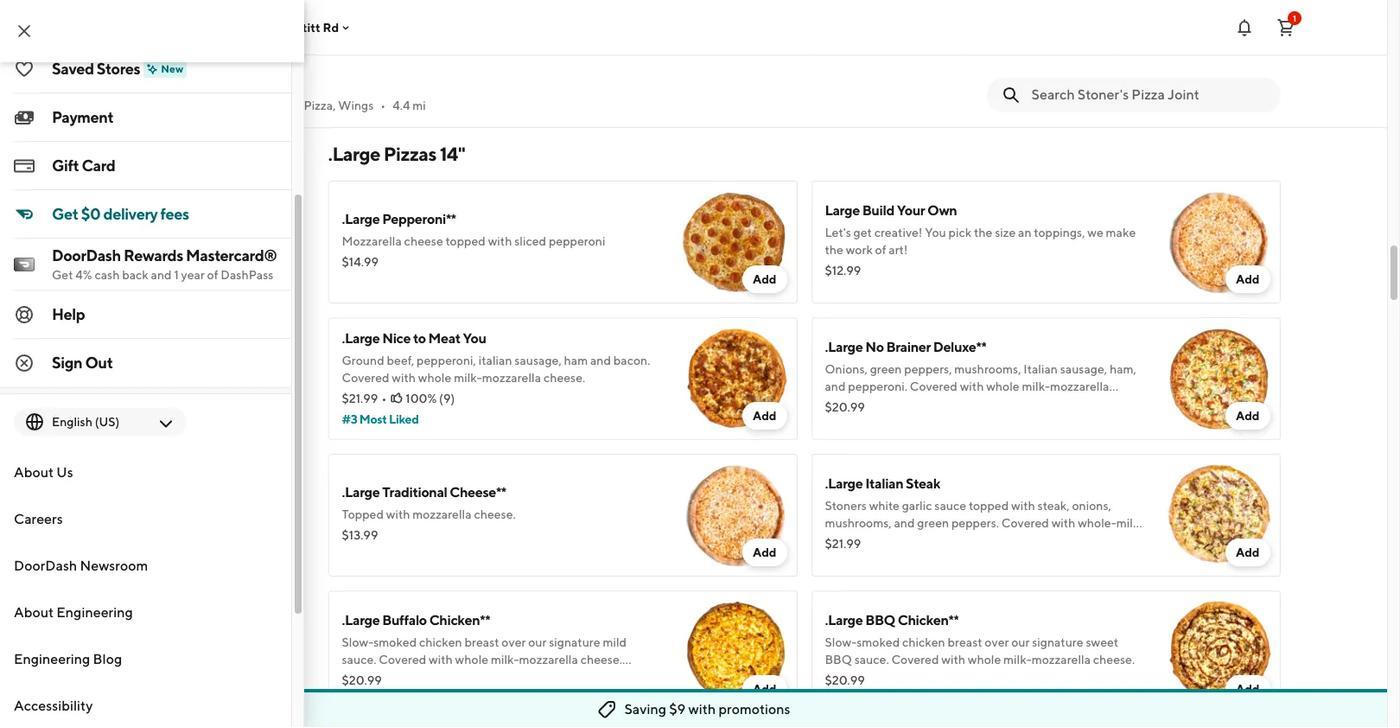 Task type: locate. For each thing, give the bounding box(es) containing it.
whole for meat
[[418, 371, 452, 385]]

about up engineering blog
[[14, 604, 54, 621]]

milk- inside .large bbq chicken** slow-smoked chicken breast over our signature sweet bbq sauce. covered with whole milk-mozzarella cheese. $20.99
[[1004, 653, 1032, 667]]

milk- inside .large nice to meat you ground beef, pepperoni, italian sausage, ham and bacon. covered with whole milk-mozzarella cheese.
[[454, 371, 482, 385]]

featured items button
[[107, 194, 307, 225]]

breast inside .large bbq chicken** slow-smoked chicken breast over our signature sweet bbq sauce. covered with whole milk-mozzarella cheese. $20.99
[[948, 636, 983, 649]]

cheese. down onions,
[[825, 397, 867, 411]]

pepperoni.
[[849, 380, 908, 393]]

covered inside .large bbq chicken** slow-smoked chicken breast over our signature sweet bbq sauce. covered with whole milk-mozzarella cheese. $20.99
[[892, 653, 940, 667]]

get left $0
[[52, 205, 78, 223]]

1 horizontal spatial wings
[[338, 99, 374, 112]]

0 vertical spatial italian
[[1024, 362, 1058, 376]]

buffalo
[[382, 612, 427, 629]]

side for chicken**
[[418, 670, 441, 684]]

2 breast from the left
[[948, 636, 983, 649]]

whole- down onions,
[[1078, 516, 1117, 530]]

1 horizontal spatial whole-
[[1078, 516, 1117, 530]]

2 horizontal spatial sauce.
[[855, 653, 890, 667]]

a down covered
[[515, 63, 522, 77]]

.large bbq chicken** image
[[1158, 591, 1281, 713]]

1 horizontal spatial mushrooms,
[[955, 362, 1022, 376]]

and inside .large italian steak stoners white garlic sauce topped with steak, onions, mushrooms, and green peppers. covered with whole-milk mozzarella cheese.
[[895, 516, 915, 530]]

18
[[215, 389, 227, 403]]

and down garlic
[[895, 516, 915, 530]]

2 chicken from the left
[[903, 636, 946, 649]]

1 vertical spatial italian
[[866, 476, 904, 492]]

slow- for .large bbq chicken**
[[825, 636, 857, 649]]

italian left ham,
[[1024, 362, 1058, 376]]

1 inside button
[[1294, 13, 1297, 23]]

careers
[[14, 511, 63, 527]]

side left lettuce,
[[524, 63, 547, 77]]

our left 'sweet'
[[1012, 636, 1030, 649]]

1 vertical spatial engineering
[[14, 651, 90, 668]]

0 horizontal spatial 1
[[174, 268, 179, 282]]

milk inside .large italian steak stoners white garlic sauce topped with steak, onions, mushrooms, and green peppers. covered with whole-milk mozzarella cheese.
[[1117, 516, 1140, 530]]

own
[[928, 202, 958, 219]]

0 vertical spatial the
[[974, 226, 993, 240]]

green inside .large no brainer deluxe** onions, green peppers, mushrooms, italian sausage, ham, and pepperoni. covered with whole milk-mozzarella cheese.
[[870, 362, 902, 376]]

1 vertical spatial $21.99
[[825, 537, 862, 551]]

chicken inside .large bbq chicken** slow-smoked chicken breast over our signature sweet bbq sauce. covered with whole milk-mozzarella cheese. $20.99
[[903, 636, 946, 649]]

our inside .large buffalo chicken** slow-smoked chicken breast over our signature mild sauce. covered with whole milk-mozzarella cheese. served with a side of stoner's homemade ranch.
[[528, 636, 547, 649]]

add button for large build your own
[[1226, 265, 1271, 293]]

of left homemade
[[443, 670, 454, 684]]

.large for .large buffalo chicken** slow-smoked chicken breast over our signature mild sauce. covered with whole milk-mozzarella cheese. served with a side of stoner's homemade ranch.
[[342, 612, 380, 629]]

engineering up accessibility
[[14, 651, 90, 668]]

1 horizontal spatial $21.99
[[825, 537, 862, 551]]

breast
[[465, 636, 499, 649], [948, 636, 983, 649]]

pepperoni**
[[382, 211, 456, 227]]

beef, down nice on the top left of the page
[[387, 354, 414, 368]]

1 left year
[[174, 268, 179, 282]]

you inside large build your own let's get creative! you pick the size an toppings, we make the work of art! $12.99
[[926, 226, 947, 240]]

about left 'us'
[[14, 464, 54, 481]]

$0
[[81, 205, 101, 223]]

peppers.
[[952, 516, 1000, 530]]

over for .large bbq chicken**
[[985, 636, 1009, 649]]

chicken inside .large buffalo chicken** slow-smoked chicken breast over our signature mild sauce. covered with whole milk-mozzarella cheese. served with a side of stoner's homemade ranch.
[[419, 636, 462, 649]]

1 horizontal spatial green
[[918, 516, 950, 530]]

signature inside .large buffalo chicken** slow-smoked chicken breast over our signature mild sauce. covered with whole milk-mozzarella cheese. served with a side of stoner's homemade ranch.
[[549, 636, 601, 649]]

stoner's pizza joint
[[107, 71, 293, 95]]

slow- inside .large bbq chicken** slow-smoked chicken breast over our signature sweet bbq sauce. covered with whole milk-mozzarella cheese. $20.99
[[825, 636, 857, 649]]

wings down really big pizzas 18
[[161, 420, 197, 434]]

1 horizontal spatial signature
[[1033, 636, 1084, 649]]

0 horizontal spatial italian
[[866, 476, 904, 492]]

mushrooms, inside .large italian steak stoners white garlic sauce topped with steak, onions, mushrooms, and green peppers. covered with whole-milk mozzarella cheese.
[[825, 516, 892, 530]]

with inside .large bbq chicken** slow-smoked chicken breast over our signature sweet bbq sauce. covered with whole milk-mozzarella cheese. $20.99
[[942, 653, 966, 667]]

onions,
[[1073, 499, 1112, 513]]

engineering up blog
[[57, 604, 133, 621]]

$21.99 down stoners in the right bottom of the page
[[825, 537, 862, 551]]

.large for .large bbq chicken** slow-smoked chicken breast over our signature sweet bbq sauce. covered with whole milk-mozzarella cheese. $20.99
[[825, 612, 863, 629]]

sausage,
[[515, 354, 562, 368], [1061, 362, 1108, 376]]

topped up covered
[[454, 29, 494, 42]]

sausage, left ham
[[515, 354, 562, 368]]

0 vertical spatial sauce
[[420, 29, 452, 42]]

.large inside .large bbq chicken** slow-smoked chicken breast over our signature sweet bbq sauce. covered with whole milk-mozzarella cheese. $20.99
[[825, 612, 863, 629]]

pizzas left "18"
[[178, 389, 212, 403]]

breast for .large bbq chicken**
[[948, 636, 983, 649]]

chicken** inside .large bbq chicken** slow-smoked chicken breast over our signature sweet bbq sauce. covered with whole milk-mozzarella cheese. $20.99
[[898, 612, 959, 629]]

1 vertical spatial served
[[342, 670, 381, 684]]

0 vertical spatial items
[[173, 202, 204, 216]]

chicken
[[419, 636, 462, 649], [903, 636, 946, 649]]

.large bbq chicken** slow-smoked chicken breast over our signature sweet bbq sauce. covered with whole milk-mozzarella cheese. $20.99
[[825, 612, 1136, 687]]

.large inside .large no brainer deluxe** onions, green peppers, mushrooms, italian sausage, ham, and pepperoni. covered with whole milk-mozzarella cheese.
[[825, 339, 863, 355]]

.large traditional cheese** image
[[675, 454, 798, 577]]

ham,
[[1110, 362, 1137, 376]]

smoked for buffalo
[[374, 636, 417, 649]]

stoner's pizza sauce topped with beef, jalapenos, sprinkled with taco seasoning, and covered with whole-milk mozzarella cheese. served with a side of lettuce, tomato, sour cream, and buffalo sauce.
[[342, 29, 661, 94]]

2 about from the top
[[14, 604, 54, 621]]

• up #3 most liked
[[382, 392, 387, 406]]

add for large build your own
[[1237, 272, 1260, 286]]

italian
[[1024, 362, 1058, 376], [866, 476, 904, 492]]

0 vertical spatial stoner's
[[342, 29, 387, 42]]

signature inside .large bbq chicken** slow-smoked chicken breast over our signature sweet bbq sauce. covered with whole milk-mozzarella cheese. $20.99
[[1033, 636, 1084, 649]]

.large buffalo chicken** image
[[675, 591, 798, 713]]

.large italian steak stoners white garlic sauce topped with steak, onions, mushrooms, and green peppers. covered with whole-milk mozzarella cheese.
[[825, 476, 1140, 547]]

1 horizontal spatial sauce.
[[472, 80, 507, 94]]

wings inside button
[[161, 420, 197, 434]]

•
[[381, 99, 386, 112], [382, 392, 387, 406]]

served inside stoner's pizza sauce topped with beef, jalapenos, sprinkled with taco seasoning, and covered with whole-milk mozzarella cheese. served with a side of lettuce, tomato, sour cream, and buffalo sauce.
[[448, 63, 487, 77]]

add button for .large nice to meat you
[[743, 402, 787, 430]]

1 vertical spatial topped
[[446, 234, 486, 248]]

joint
[[244, 71, 293, 95]]

1 horizontal spatial over
[[985, 636, 1009, 649]]

1 horizontal spatial breast
[[948, 636, 983, 649]]

2 get from the top
[[52, 268, 73, 282]]

wings down sour
[[338, 99, 374, 112]]

0 horizontal spatial whole-
[[552, 46, 590, 60]]

pizzas left 10
[[153, 327, 188, 341]]

of left lettuce,
[[549, 63, 560, 77]]

engineering blog
[[14, 651, 122, 668]]

full menu 11:00 am - 2:00 am
[[107, 142, 211, 178]]

topped up peppers.
[[969, 499, 1009, 513]]

green
[[870, 362, 902, 376], [918, 516, 950, 530]]

.large italian steak image
[[1158, 454, 1281, 577]]

1 vertical spatial •
[[382, 392, 387, 406]]

1 over from the left
[[502, 636, 526, 649]]

served inside .large buffalo chicken** slow-smoked chicken breast over our signature mild sauce. covered with whole milk-mozzarella cheese. served with a side of stoner's homemade ranch.
[[342, 670, 381, 684]]

topped
[[342, 508, 384, 521]]

add button for .large no brainer deluxe**
[[1226, 402, 1271, 430]]

stoner's for stoner's pizza joint
[[107, 71, 185, 95]]

and down onions,
[[825, 380, 846, 393]]

.large for .large no brainer deluxe** onions, green peppers, mushrooms, italian sausage, ham, and pepperoni. covered with whole milk-mozzarella cheese.
[[825, 339, 863, 355]]

and right ham
[[591, 354, 611, 368]]

covered for brainer
[[910, 380, 958, 393]]

add for .large traditional cheese**
[[753, 546, 777, 559]]

1 get from the top
[[52, 205, 78, 223]]

cheese. down garlic
[[887, 534, 929, 547]]

covered inside .large nice to meat you ground beef, pepperoni, italian sausage, ham and bacon. covered with whole milk-mozzarella cheese.
[[342, 371, 390, 385]]

pizza
[[189, 71, 240, 95]]

0 horizontal spatial am
[[139, 164, 155, 178]]

add for .large no brainer deluxe**
[[1237, 409, 1260, 423]]

0 horizontal spatial over
[[502, 636, 526, 649]]

1 horizontal spatial italian
[[1024, 362, 1058, 376]]

large build your own image
[[1158, 181, 1281, 304]]

out
[[85, 354, 113, 372]]

1 horizontal spatial smoked
[[857, 636, 900, 649]]

beef, up covered
[[523, 29, 551, 42]]

mushrooms, inside .large no brainer deluxe** onions, green peppers, mushrooms, italian sausage, ham, and pepperoni. covered with whole milk-mozzarella cheese.
[[955, 362, 1022, 376]]

1 horizontal spatial milk
[[1117, 516, 1140, 530]]

mushrooms, down deluxe**
[[955, 362, 1022, 376]]

whole for deluxe**
[[987, 380, 1020, 393]]

a inside stoner's pizza sauce topped with beef, jalapenos, sprinkled with taco seasoning, and covered with whole-milk mozzarella cheese. served with a side of lettuce, tomato, sour cream, and buffalo sauce.
[[515, 63, 522, 77]]

pick
[[949, 226, 972, 240]]

pepperoni,
[[417, 354, 476, 368]]

am left "-"
[[139, 164, 155, 178]]

breast inside .large buffalo chicken** slow-smoked chicken breast over our signature mild sauce. covered with whole milk-mozzarella cheese. served with a side of stoner's homemade ranch.
[[465, 636, 499, 649]]

with inside .large no brainer deluxe** onions, green peppers, mushrooms, italian sausage, ham, and pepperoni. covered with whole milk-mozzarella cheese.
[[960, 380, 984, 393]]

get $0 delivery fees
[[52, 205, 189, 223]]

sauce. inside .large bbq chicken** slow-smoked chicken breast over our signature sweet bbq sauce. covered with whole milk-mozzarella cheese. $20.99
[[855, 653, 890, 667]]

0 vertical spatial whole-
[[552, 46, 590, 60]]

2 horizontal spatial stoner's
[[457, 670, 502, 684]]

1 vertical spatial about
[[14, 604, 54, 621]]

1 our from the left
[[528, 636, 547, 649]]

0 horizontal spatial sauce.
[[342, 653, 377, 667]]

1 vertical spatial mushrooms,
[[825, 516, 892, 530]]

green up 'pepperoni.' in the right bottom of the page
[[870, 362, 902, 376]]

topped inside stoner's pizza sauce topped with beef, jalapenos, sprinkled with taco seasoning, and covered with whole-milk mozzarella cheese. served with a side of lettuce, tomato, sour cream, and buffalo sauce.
[[454, 29, 494, 42]]

0 horizontal spatial side
[[418, 670, 441, 684]]

doordash down careers
[[14, 558, 77, 574]]

0 vertical spatial pizzas
[[384, 143, 437, 165]]

whole for slow-
[[968, 653, 1002, 667]]

0 vertical spatial 1
[[1294, 13, 1297, 23]]

chicken for buffalo
[[419, 636, 462, 649]]

2 slow- from the left
[[825, 636, 857, 649]]

1 vertical spatial beef,
[[387, 354, 414, 368]]

let's
[[825, 226, 852, 240]]

0 horizontal spatial our
[[528, 636, 547, 649]]

1 signature from the left
[[549, 636, 601, 649]]

0 vertical spatial green
[[870, 362, 902, 376]]

card
[[82, 157, 115, 175]]

doordash newsroom link
[[0, 543, 291, 590]]

0 horizontal spatial green
[[870, 362, 902, 376]]

cheese. down ham
[[544, 371, 586, 385]]

0 vertical spatial get
[[52, 205, 78, 223]]

add for .large buffalo chicken**
[[753, 682, 777, 696]]

no
[[866, 339, 884, 355]]

slow- inside .large buffalo chicken** slow-smoked chicken breast over our signature mild sauce. covered with whole milk-mozzarella cheese. served with a side of stoner's homemade ranch.
[[342, 636, 374, 649]]

.large pepperoni** image
[[675, 181, 798, 304]]

1 smoked from the left
[[374, 636, 417, 649]]

signature up ranch.
[[549, 636, 601, 649]]

milk
[[590, 46, 613, 60], [1117, 516, 1140, 530]]

.large inside .large italian steak stoners white garlic sauce topped with steak, onions, mushrooms, and green peppers. covered with whole-milk mozzarella cheese.
[[825, 476, 863, 492]]

1 vertical spatial whole-
[[1078, 516, 1117, 530]]

add button for .large pepperoni**
[[743, 265, 787, 293]]

pizzas left 14"
[[384, 143, 437, 165]]

covered for chicken**
[[892, 653, 940, 667]]

mozzarella
[[342, 63, 401, 77], [482, 371, 541, 385], [1051, 380, 1110, 393], [413, 508, 472, 521], [825, 534, 884, 547], [519, 653, 578, 667], [1032, 653, 1091, 667]]

.large inside the .large traditional cheese** topped with mozzarella cheese. $13.99
[[342, 484, 380, 501]]

the left "size"
[[974, 226, 993, 240]]

0 vertical spatial wings
[[338, 99, 374, 112]]

jumbo
[[121, 420, 159, 434]]

1 about from the top
[[14, 464, 54, 481]]

$20.99 inside .large bbq chicken** slow-smoked chicken breast over our signature sweet bbq sauce. covered with whole milk-mozzarella cheese. $20.99
[[825, 674, 866, 687]]

0 horizontal spatial sausage,
[[515, 354, 562, 368]]

1 horizontal spatial sauce
[[935, 499, 967, 513]]

0 horizontal spatial signature
[[549, 636, 601, 649]]

1 vertical spatial a
[[410, 670, 416, 684]]

doordash inside the doordash rewards mastercard® get 4% cash back and 1 year of dashpass
[[52, 246, 121, 265]]

stores
[[97, 60, 140, 78]]

sauce up seasoning,
[[420, 29, 452, 42]]

pizzas for .large
[[384, 143, 437, 165]]

0 vertical spatial $21.99
[[342, 392, 378, 406]]

of right year
[[207, 268, 218, 282]]

1 vertical spatial sauce
[[935, 499, 967, 513]]

.large traditional cheese** topped with mozzarella cheese. $13.99
[[342, 484, 516, 542]]

you right meat
[[463, 330, 487, 347]]

smoked
[[374, 636, 417, 649], [857, 636, 900, 649]]

over inside .large buffalo chicken** slow-smoked chicken breast over our signature mild sauce. covered with whole milk-mozzarella cheese. served with a side of stoner's homemade ranch.
[[502, 636, 526, 649]]

0 horizontal spatial bbq
[[825, 653, 853, 667]]

0 vertical spatial about
[[14, 464, 54, 481]]

1 inside the doordash rewards mastercard® get 4% cash back and 1 year of dashpass
[[174, 268, 179, 282]]

$20.99 for .large no brainer deluxe**
[[825, 400, 866, 414]]

chicken** inside .large buffalo chicken** slow-smoked chicken breast over our signature mild sauce. covered with whole milk-mozzarella cheese. served with a side of stoner's homemade ranch.
[[429, 612, 491, 629]]

served for pizza
[[448, 63, 487, 77]]

menu
[[141, 142, 187, 162]]

milk- for meat
[[454, 371, 482, 385]]

whole- inside stoner's pizza sauce topped with beef, jalapenos, sprinkled with taco seasoning, and covered with whole-milk mozzarella cheese. served with a side of lettuce, tomato, sour cream, and buffalo sauce.
[[552, 46, 590, 60]]

cheese. inside the .large traditional cheese** topped with mozzarella cheese. $13.99
[[474, 508, 516, 521]]

1 horizontal spatial chicken
[[903, 636, 946, 649]]

topped inside .large italian steak stoners white garlic sauce topped with steak, onions, mushrooms, and green peppers. covered with whole-milk mozzarella cheese.
[[969, 499, 1009, 513]]

ranch.
[[569, 670, 603, 684]]

green down garlic
[[918, 516, 950, 530]]

cheese. inside .large bbq chicken** slow-smoked chicken breast over our signature sweet bbq sauce. covered with whole milk-mozzarella cheese. $20.99
[[1094, 653, 1136, 667]]

1 vertical spatial side
[[418, 670, 441, 684]]

our inside .large bbq chicken** slow-smoked chicken breast over our signature sweet bbq sauce. covered with whole milk-mozzarella cheese. $20.99
[[1012, 636, 1030, 649]]

1 chicken from the left
[[419, 636, 462, 649]]

whole inside .large bbq chicken** slow-smoked chicken breast over our signature sweet bbq sauce. covered with whole milk-mozzarella cheese. $20.99
[[968, 653, 1002, 667]]

mushrooms, down stoners in the right bottom of the page
[[825, 516, 892, 530]]

• left 4.4
[[381, 99, 386, 112]]

cheese. down mild
[[581, 653, 623, 667]]

0 horizontal spatial slow-
[[342, 636, 374, 649]]

wings
[[338, 99, 374, 112], [161, 420, 197, 434]]

sauce inside stoner's pizza sauce topped with beef, jalapenos, sprinkled with taco seasoning, and covered with whole-milk mozzarella cheese. served with a side of lettuce, tomato, sour cream, and buffalo sauce.
[[420, 29, 452, 42]]

2 vertical spatial topped
[[969, 499, 1009, 513]]

1 vertical spatial get
[[52, 268, 73, 282]]

1 breast from the left
[[465, 636, 499, 649]]

of inside .large buffalo chicken** slow-smoked chicken breast over our signature mild sauce. covered with whole milk-mozzarella cheese. served with a side of stoner's homemade ranch.
[[443, 670, 454, 684]]

1 vertical spatial bbq
[[825, 653, 853, 667]]

0 vertical spatial you
[[926, 226, 947, 240]]

0 vertical spatial beef,
[[523, 29, 551, 42]]

signature for .large buffalo chicken**
[[549, 636, 601, 649]]

0 vertical spatial side
[[524, 63, 547, 77]]

and
[[455, 46, 476, 60], [407, 80, 428, 94], [151, 268, 172, 282], [591, 354, 611, 368], [825, 380, 846, 393], [895, 516, 915, 530]]

pizza,
[[304, 99, 336, 112]]

0 horizontal spatial served
[[342, 670, 381, 684]]

sausage, left ham,
[[1061, 362, 1108, 376]]

doordash for newsroom
[[14, 558, 77, 574]]

and inside the doordash rewards mastercard® get 4% cash back and 1 year of dashpass
[[151, 268, 172, 282]]

0 horizontal spatial a
[[410, 670, 416, 684]]

featured
[[121, 202, 171, 216]]

the down the let's
[[825, 243, 844, 257]]

of inside stoner's pizza sauce topped with beef, jalapenos, sprinkled with taco seasoning, and covered with whole-milk mozzarella cheese. served with a side of lettuce, tomato, sour cream, and buffalo sauce.
[[549, 63, 560, 77]]

cheese. inside stoner's pizza sauce topped with beef, jalapenos, sprinkled with taco seasoning, and covered with whole-milk mozzarella cheese. served with a side of lettuce, tomato, sour cream, and buffalo sauce.
[[404, 63, 445, 77]]

14"
[[440, 143, 465, 165]]

.large inside the .large pepperoni** mozzarella cheese topped with sliced pepperoni $14.99
[[342, 211, 380, 227]]

1 horizontal spatial am
[[195, 164, 211, 178]]

a inside .large buffalo chicken** slow-smoked chicken breast over our signature mild sauce. covered with whole milk-mozzarella cheese. served with a side of stoner's homemade ranch.
[[410, 670, 416, 684]]

about us
[[14, 464, 73, 481]]

of
[[549, 63, 560, 77], [876, 243, 887, 257], [207, 268, 218, 282], [443, 670, 454, 684]]

4%
[[75, 268, 92, 282]]

gift
[[52, 157, 79, 175]]

0 vertical spatial doordash
[[52, 246, 121, 265]]

mozzarella
[[342, 234, 402, 248]]

.large for .large italian steak stoners white garlic sauce topped with steak, onions, mushrooms, and green peppers. covered with whole-milk mozzarella cheese.
[[825, 476, 863, 492]]

2 smoked from the left
[[857, 636, 900, 649]]

0 horizontal spatial chicken**
[[429, 612, 491, 629]]

1 horizontal spatial slow-
[[825, 636, 857, 649]]

2 chicken** from the left
[[898, 612, 959, 629]]

size
[[995, 226, 1016, 240]]

italian up white on the right bottom of the page
[[866, 476, 904, 492]]

sausage, inside .large nice to meat you ground beef, pepperoni, italian sausage, ham and bacon. covered with whole milk-mozzarella cheese.
[[515, 354, 562, 368]]

0 horizontal spatial stoner's
[[107, 71, 185, 95]]

0 horizontal spatial beef,
[[387, 354, 414, 368]]

.large inside .large nice to meat you ground beef, pepperoni, italian sausage, ham and bacon. covered with whole milk-mozzarella cheese.
[[342, 330, 380, 347]]

sausage, inside .large no brainer deluxe** onions, green peppers, mushrooms, italian sausage, ham, and pepperoni. covered with whole milk-mozzarella cheese.
[[1061, 362, 1108, 376]]

items
[[173, 202, 204, 216], [166, 265, 197, 278]]

sauce. inside .large buffalo chicken** slow-smoked chicken breast over our signature mild sauce. covered with whole milk-mozzarella cheese. served with a side of stoner's homemade ranch.
[[342, 653, 377, 667]]

get left 4%
[[52, 268, 73, 282]]

10
[[190, 327, 203, 341]]

milk- inside .large no brainer deluxe** onions, green peppers, mushrooms, italian sausage, ham, and pepperoni. covered with whole milk-mozzarella cheese.
[[1023, 380, 1051, 393]]

and down rewards
[[151, 268, 172, 282]]

0 horizontal spatial breast
[[465, 636, 499, 649]]

gift card link
[[0, 142, 291, 190]]

0 horizontal spatial chicken
[[419, 636, 462, 649]]

1 vertical spatial 1
[[174, 268, 179, 282]]

.large inside .large buffalo chicken** slow-smoked chicken breast over our signature mild sauce. covered with whole milk-mozzarella cheese. served with a side of stoner's homemade ranch.
[[342, 612, 380, 629]]

1 vertical spatial milk
[[1117, 516, 1140, 530]]

notification bell image
[[1235, 17, 1256, 38]]

0 vertical spatial topped
[[454, 29, 494, 42]]

lettuce,
[[563, 63, 605, 77]]

smoked inside .large buffalo chicken** slow-smoked chicken breast over our signature mild sauce. covered with whole milk-mozzarella cheese. served with a side of stoner's homemade ranch.
[[374, 636, 417, 649]]

0 horizontal spatial smoked
[[374, 636, 417, 649]]

cheese. down cheese**
[[474, 508, 516, 521]]

covered inside .large no brainer deluxe** onions, green peppers, mushrooms, italian sausage, ham, and pepperoni. covered with whole milk-mozzarella cheese.
[[910, 380, 958, 393]]

popular
[[121, 265, 164, 278]]

0 horizontal spatial milk
[[590, 46, 613, 60]]

doordash for rewards
[[52, 246, 121, 265]]

2 our from the left
[[1012, 636, 1030, 649]]

0 horizontal spatial wings
[[161, 420, 197, 434]]

a down buffalo
[[410, 670, 416, 684]]

1 chicken** from the left
[[429, 612, 491, 629]]

signature left 'sweet'
[[1033, 636, 1084, 649]]

of left art! in the right of the page
[[876, 243, 887, 257]]

close image
[[14, 21, 35, 42]]

1 vertical spatial doordash
[[14, 558, 77, 574]]

.large for .large nice to meat you ground beef, pepperoni, italian sausage, ham and bacon. covered with whole milk-mozzarella cheese.
[[342, 330, 380, 347]]

1 vertical spatial green
[[918, 516, 950, 530]]

Item Search search field
[[1032, 86, 1267, 105]]

1 horizontal spatial served
[[448, 63, 487, 77]]

cheese. down seasoning,
[[404, 63, 445, 77]]

signature
[[549, 636, 601, 649], [1033, 636, 1084, 649]]

sauce. inside stoner's pizza sauce topped with beef, jalapenos, sprinkled with taco seasoning, and covered with whole-milk mozzarella cheese. served with a side of lettuce, tomato, sour cream, and buffalo sauce.
[[472, 80, 507, 94]]

side down buffalo
[[418, 670, 441, 684]]

stoner's for stoner's pizza sauce topped with beef, jalapenos, sprinkled with taco seasoning, and covered with whole-milk mozzarella cheese. served with a side of lettuce, tomato, sour cream, and buffalo sauce.
[[342, 29, 387, 42]]

whole inside .large buffalo chicken** slow-smoked chicken breast over our signature mild sauce. covered with whole milk-mozzarella cheese. served with a side of stoner's homemade ranch.
[[455, 653, 489, 667]]

of inside the doordash rewards mastercard® get 4% cash back and 1 year of dashpass
[[207, 268, 218, 282]]

1
[[1294, 13, 1297, 23], [174, 268, 179, 282]]

1 vertical spatial stoner's
[[107, 71, 185, 95]]

stoner's up taco
[[342, 29, 387, 42]]

the
[[974, 226, 993, 240], [825, 243, 844, 257]]

our up homemade
[[528, 636, 547, 649]]

doordash up 4%
[[52, 246, 121, 265]]

0 horizontal spatial mushrooms,
[[825, 516, 892, 530]]

add for .large bbq chicken**
[[1237, 682, 1260, 696]]

back
[[122, 268, 149, 282]]

1 horizontal spatial you
[[926, 226, 947, 240]]

.small taco image
[[675, 0, 798, 106]]

1 horizontal spatial sausage,
[[1061, 362, 1108, 376]]

pizzas
[[384, 143, 437, 165], [153, 327, 188, 341], [178, 389, 212, 403]]

0 vertical spatial mushrooms,
[[955, 362, 1022, 376]]

stoner's up 3.8
[[107, 71, 185, 95]]

0 horizontal spatial sauce
[[420, 29, 452, 42]]

whole- down jalapenos,
[[552, 46, 590, 60]]

add
[[753, 272, 777, 286], [1237, 272, 1260, 286], [753, 409, 777, 423], [1237, 409, 1260, 423], [753, 546, 777, 559], [1237, 546, 1260, 559], [753, 682, 777, 696], [1237, 682, 1260, 696]]

1 am from the left
[[139, 164, 155, 178]]

newsroom
[[80, 558, 148, 574]]

topped right cheese at the top left
[[446, 234, 486, 248]]

1 horizontal spatial chicken**
[[898, 612, 959, 629]]

stoner's inside stoner's pizza sauce topped with beef, jalapenos, sprinkled with taco seasoning, and covered with whole-milk mozzarella cheese. served with a side of lettuce, tomato, sour cream, and buffalo sauce.
[[342, 29, 387, 42]]

whole inside .large nice to meat you ground beef, pepperoni, italian sausage, ham and bacon. covered with whole milk-mozzarella cheese.
[[418, 371, 452, 385]]

slow- for .large buffalo chicken**
[[342, 636, 374, 649]]

2 signature from the left
[[1033, 636, 1084, 649]]

stoner's left homemade
[[457, 670, 502, 684]]

about for about us
[[14, 464, 54, 481]]

cheese. down 'sweet'
[[1094, 653, 1136, 667]]

1 vertical spatial the
[[825, 243, 844, 257]]

reviews
[[121, 233, 166, 247]]

1 right notification bell icon
[[1294, 13, 1297, 23]]

side inside .large buffalo chicken** slow-smoked chicken breast over our signature mild sauce. covered with whole milk-mozzarella cheese. served with a side of stoner's homemade ranch.
[[418, 670, 441, 684]]

am right 2:00
[[195, 164, 211, 178]]

0 vertical spatial a
[[515, 63, 522, 77]]

mi
[[413, 99, 426, 112]]

1 horizontal spatial our
[[1012, 636, 1030, 649]]

mozzarella inside stoner's pizza sauce topped with beef, jalapenos, sprinkled with taco seasoning, and covered with whole-milk mozzarella cheese. served with a side of lettuce, tomato, sour cream, and buffalo sauce.
[[342, 63, 401, 77]]

reviews button
[[107, 225, 307, 256]]

sauce up peppers.
[[935, 499, 967, 513]]

you down own
[[926, 226, 947, 240]]

beef,
[[523, 29, 551, 42], [387, 354, 414, 368]]

milk- for deluxe**
[[1023, 380, 1051, 393]]

2 vertical spatial stoner's
[[457, 670, 502, 684]]

1 horizontal spatial a
[[515, 63, 522, 77]]

1 horizontal spatial beef,
[[523, 29, 551, 42]]

1 vertical spatial you
[[463, 330, 487, 347]]

covered
[[342, 371, 390, 385], [910, 380, 958, 393], [1002, 516, 1050, 530], [379, 653, 427, 667], [892, 653, 940, 667]]

0 horizontal spatial you
[[463, 330, 487, 347]]

art!
[[889, 243, 908, 257]]

signature for .large bbq chicken**
[[1033, 636, 1084, 649]]

2 over from the left
[[985, 636, 1009, 649]]

whole inside .large no brainer deluxe** onions, green peppers, mushrooms, italian sausage, ham, and pepperoni. covered with whole milk-mozzarella cheese.
[[987, 380, 1020, 393]]

1 slow- from the left
[[342, 636, 374, 649]]

$21.99 up #3
[[342, 392, 378, 406]]

small pizzas 10 button
[[107, 318, 307, 349]]

whole-
[[552, 46, 590, 60], [1078, 516, 1117, 530]]

1 vertical spatial wings
[[161, 420, 197, 434]]

smoked inside .large bbq chicken** slow-smoked chicken breast over our signature sweet bbq sauce. covered with whole milk-mozzarella cheese. $20.99
[[857, 636, 900, 649]]

100%
[[406, 392, 437, 406]]

you
[[926, 226, 947, 240], [463, 330, 487, 347]]

beef, inside .large nice to meat you ground beef, pepperoni, italian sausage, ham and bacon. covered with whole milk-mozzarella cheese.
[[387, 354, 414, 368]]

get
[[52, 205, 78, 223], [52, 268, 73, 282]]

side inside stoner's pizza sauce topped with beef, jalapenos, sprinkled with taco seasoning, and covered with whole-milk mozzarella cheese. served with a side of lettuce, tomato, sour cream, and buffalo sauce.
[[524, 63, 547, 77]]

milk inside stoner's pizza sauce topped with beef, jalapenos, sprinkled with taco seasoning, and covered with whole-milk mozzarella cheese. served with a side of lettuce, tomato, sour cream, and buffalo sauce.
[[590, 46, 613, 60]]

engineering inside 'link'
[[14, 651, 90, 668]]

of inside large build your own let's get creative! you pick the size an toppings, we make the work of art! $12.99
[[876, 243, 887, 257]]

1 vertical spatial pizzas
[[153, 327, 188, 341]]

a for chicken**
[[410, 670, 416, 684]]



Task type: describe. For each thing, give the bounding box(es) containing it.
italian inside .large italian steak stoners white garlic sauce topped with steak, onions, mushrooms, and green peppers. covered with whole-milk mozzarella cheese.
[[866, 476, 904, 492]]

dressings
[[121, 607, 174, 621]]

sprinkled
[[611, 29, 661, 42]]

rd
[[323, 20, 339, 34]]

really big pizzas 18 button
[[107, 380, 307, 412]]

.large buffalo chicken** slow-smoked chicken breast over our signature mild sauce. covered with whole milk-mozzarella cheese. served with a side of stoner's homemade ranch.
[[342, 612, 627, 684]]

11:00
[[107, 164, 136, 178]]

with inside the .large traditional cheese** topped with mozzarella cheese. $13.99
[[386, 508, 410, 521]]

taco
[[368, 46, 393, 60]]

popular items button
[[107, 256, 307, 287]]

0 vertical spatial •
[[381, 99, 386, 112]]

bacon.
[[614, 354, 651, 368]]

$21.99 for $21.99
[[825, 537, 862, 551]]

0 horizontal spatial the
[[825, 243, 844, 257]]

mastercard®
[[186, 246, 277, 265]]

wings for pizza,
[[338, 99, 374, 112]]

saving $9 with promotions
[[625, 701, 791, 718]]

cheese. inside .large nice to meat you ground beef, pepperoni, italian sausage, ham and bacon. covered with whole milk-mozzarella cheese.
[[544, 371, 586, 385]]

creative!
[[875, 226, 923, 240]]

about us link
[[0, 450, 291, 496]]

blog
[[93, 651, 122, 668]]

your
[[897, 202, 926, 219]]

2 am from the left
[[195, 164, 211, 178]]

work
[[846, 243, 873, 257]]

small
[[121, 327, 151, 341]]

add for .large nice to meat you
[[753, 409, 777, 423]]

100% (9)
[[406, 392, 455, 406]]

and left covered
[[455, 46, 476, 60]]

mozzarella inside .large italian steak stoners white garlic sauce topped with steak, onions, mushrooms, and green peppers. covered with whole-milk mozzarella cheese.
[[825, 534, 884, 547]]

served for buffalo
[[342, 670, 381, 684]]

about engineering
[[14, 604, 133, 621]]

smoked for bbq
[[857, 636, 900, 649]]

engineering blog link
[[0, 636, 291, 683]]

$12.99
[[825, 264, 862, 278]]

chicken for bbq
[[903, 636, 946, 649]]

jalapenos,
[[553, 29, 608, 42]]

whole- inside .large italian steak stoners white garlic sauce topped with steak, onions, mushrooms, and green peppers. covered with whole-milk mozzarella cheese.
[[1078, 516, 1117, 530]]

delivery
[[103, 205, 158, 223]]

covered inside .large buffalo chicken** slow-smoked chicken breast over our signature mild sauce. covered with whole milk-mozzarella cheese. served with a side of stoner's homemade ranch.
[[379, 653, 427, 667]]

with inside .large nice to meat you ground beef, pepperoni, italian sausage, ham and bacon. covered with whole milk-mozzarella cheese.
[[392, 371, 416, 385]]

cheese. inside .large italian steak stoners white garlic sauce topped with steak, onions, mushrooms, and green peppers. covered with whole-milk mozzarella cheese.
[[887, 534, 929, 547]]

430 stitt rd
[[270, 20, 339, 34]]

mozzarella inside .large bbq chicken** slow-smoked chicken breast over our signature sweet bbq sauce. covered with whole milk-mozzarella cheese. $20.99
[[1032, 653, 1091, 667]]

seasoning,
[[395, 46, 453, 60]]

and up mi
[[407, 80, 428, 94]]

chicken** for .large bbq chicken**
[[898, 612, 959, 629]]

sauce inside .large italian steak stoners white garlic sauce topped with steak, onions, mushrooms, and green peppers. covered with whole-milk mozzarella cheese.
[[935, 499, 967, 513]]

big
[[157, 389, 175, 403]]

green inside .large italian steak stoners white garlic sauce topped with steak, onions, mushrooms, and green peppers. covered with whole-milk mozzarella cheese.
[[918, 516, 950, 530]]

traditional
[[382, 484, 447, 501]]

fees
[[160, 205, 189, 223]]

(9)
[[439, 392, 455, 406]]

sliced
[[515, 234, 547, 248]]

us
[[57, 464, 73, 481]]

careers link
[[0, 496, 291, 543]]

doordash rewards mastercard® get 4% cash back and 1 year of dashpass
[[52, 246, 277, 282]]

saved stores
[[52, 60, 140, 78]]

and inside .large nice to meat you ground beef, pepperoni, italian sausage, ham and bacon. covered with whole milk-mozzarella cheese.
[[591, 354, 611, 368]]

.large no brainer deluxe** image
[[1158, 317, 1281, 440]]

add button for .large traditional cheese**
[[743, 539, 787, 566]]

and inside .large no brainer deluxe** onions, green peppers, mushrooms, italian sausage, ham, and pepperoni. covered with whole milk-mozzarella cheese.
[[825, 380, 846, 393]]

2:00
[[165, 164, 192, 178]]

rewards
[[124, 246, 183, 265]]

1 horizontal spatial the
[[974, 226, 993, 240]]

mozzarella inside .large no brainer deluxe** onions, green peppers, mushrooms, italian sausage, ham, and pepperoni. covered with whole milk-mozzarella cheese.
[[1051, 380, 1110, 393]]

get inside get $0 delivery fees link
[[52, 205, 78, 223]]

meat
[[429, 330, 461, 347]]

white
[[870, 499, 900, 513]]

cheese. inside .large buffalo chicken** slow-smoked chicken breast over our signature mild sauce. covered with whole milk-mozzarella cheese. served with a side of stoner's homemade ranch.
[[581, 653, 623, 667]]

wings for jumbo
[[161, 420, 197, 434]]

you inside .large nice to meat you ground beef, pepperoni, italian sausage, ham and bacon. covered with whole milk-mozzarella cheese.
[[463, 330, 487, 347]]

2 vertical spatial pizzas
[[178, 389, 212, 403]]

saving
[[625, 701, 667, 718]]

chicken** for .large buffalo chicken**
[[429, 612, 491, 629]]

with inside the .large pepperoni** mozzarella cheese topped with sliced pepperoni $14.99
[[488, 234, 512, 248]]

0 vertical spatial engineering
[[57, 604, 133, 621]]

covered for to
[[342, 371, 390, 385]]

italian
[[479, 354, 512, 368]]

.large nice to meat you ground beef, pepperoni, italian sausage, ham and bacon. covered with whole milk-mozzarella cheese.
[[342, 330, 651, 385]]

our for .large bbq chicken**
[[1012, 636, 1030, 649]]

$14.99
[[342, 255, 379, 269]]

add button for .large bbq chicken**
[[1226, 675, 1271, 703]]

1 items, open order cart image
[[1276, 17, 1297, 38]]

buffalo
[[431, 80, 470, 94]]

.large for .large traditional cheese** topped with mozzarella cheese. $13.99
[[342, 484, 380, 501]]

homemade
[[504, 670, 566, 684]]

.large for .large pepperoni** mozzarella cheese topped with sliced pepperoni $14.99
[[342, 211, 380, 227]]

cheese
[[404, 234, 443, 248]]

.large pepperoni** mozzarella cheese topped with sliced pepperoni $14.99
[[342, 211, 606, 269]]

pizza
[[389, 29, 418, 42]]

build
[[863, 202, 895, 219]]

onions,
[[825, 362, 868, 376]]

our for .large buffalo chicken**
[[528, 636, 547, 649]]

sausage, for deluxe**
[[1061, 362, 1108, 376]]

mozzarella inside the .large traditional cheese** topped with mozzarella cheese. $13.99
[[413, 508, 472, 521]]

over for .large buffalo chicken**
[[502, 636, 526, 649]]

add button for .large buffalo chicken**
[[743, 675, 787, 703]]

sausage, for meat
[[515, 354, 562, 368]]

sign out
[[52, 354, 113, 372]]

mozzarella inside .large buffalo chicken** slow-smoked chicken breast over our signature mild sauce. covered with whole milk-mozzarella cheese. served with a side of stoner's homemade ranch.
[[519, 653, 578, 667]]

steak
[[906, 476, 941, 492]]

get
[[854, 226, 872, 240]]

$20.99 for .large buffalo chicken**
[[342, 674, 382, 687]]

.large for .large pizzas 14"
[[328, 143, 380, 165]]

a for sauce
[[515, 63, 522, 77]]

italian inside .large no brainer deluxe** onions, green peppers, mushrooms, italian sausage, ham, and pepperoni. covered with whole milk-mozzarella cheese.
[[1024, 362, 1058, 376]]

beef, inside stoner's pizza sauce topped with beef, jalapenos, sprinkled with taco seasoning, and covered with whole-milk mozzarella cheese. served with a side of lettuce, tomato, sour cream, and buffalo sauce.
[[523, 29, 551, 42]]

add for .large italian steak
[[1237, 546, 1260, 559]]

mozzarella inside .large nice to meat you ground beef, pepperoni, italian sausage, ham and bacon. covered with whole milk-mozzarella cheese.
[[482, 371, 541, 385]]

items for featured items
[[173, 202, 204, 216]]

help link
[[0, 291, 291, 339]]

about for about engineering
[[14, 604, 54, 621]]

4.4
[[393, 99, 410, 112]]

sweet
[[1086, 636, 1119, 649]]

$21.99 for $21.99 •
[[342, 392, 378, 406]]

toppings,
[[1035, 226, 1086, 240]]

milk- inside .large buffalo chicken** slow-smoked chicken breast over our signature mild sauce. covered with whole milk-mozzarella cheese. served with a side of stoner's homemade ranch.
[[491, 653, 519, 667]]

.large pizzas 14"
[[328, 143, 465, 165]]

pizza, wings • 4.4 mi
[[304, 99, 426, 112]]

sour
[[342, 80, 366, 94]]

.large no brainer deluxe** onions, green peppers, mushrooms, italian sausage, ham, and pepperoni. covered with whole milk-mozzarella cheese.
[[825, 339, 1137, 411]]

cheese. inside .large no brainer deluxe** onions, green peppers, mushrooms, italian sausage, ham, and pepperoni. covered with whole milk-mozzarella cheese.
[[825, 397, 867, 411]]

payment
[[52, 108, 114, 126]]

get inside the doordash rewards mastercard® get 4% cash back and 1 year of dashpass
[[52, 268, 73, 282]]

sign
[[52, 354, 82, 372]]

stoners
[[825, 499, 867, 513]]

#3 most liked
[[342, 412, 419, 426]]

saved
[[52, 60, 94, 78]]

breast for .large buffalo chicken**
[[465, 636, 499, 649]]

liked
[[389, 412, 419, 426]]

add button for .large italian steak
[[1226, 539, 1271, 566]]

we
[[1088, 226, 1104, 240]]

popular items
[[121, 265, 197, 278]]

ham
[[564, 354, 588, 368]]

430
[[270, 20, 293, 34]]

-
[[158, 164, 163, 178]]

large build your own let's get creative! you pick the size an toppings, we make the work of art! $12.99
[[825, 202, 1136, 278]]

covered inside .large italian steak stoners white garlic sauce topped with steak, onions, mushrooms, and green peppers. covered with whole-milk mozzarella cheese.
[[1002, 516, 1050, 530]]

stoner's inside .large buffalo chicken** slow-smoked chicken breast over our signature mild sauce. covered with whole milk-mozzarella cheese. served with a side of stoner's homemade ranch.
[[457, 670, 502, 684]]

promotions
[[719, 701, 791, 718]]

add for .large pepperoni**
[[753, 272, 777, 286]]

side for sauce
[[524, 63, 547, 77]]

.large nice to meat you image
[[675, 317, 798, 440]]

items for popular items
[[166, 265, 197, 278]]

dashpass
[[221, 268, 274, 282]]

nice
[[382, 330, 411, 347]]

0 vertical spatial bbq
[[866, 612, 896, 629]]

deluxe**
[[934, 339, 987, 355]]

topped inside the .large pepperoni** mozzarella cheese topped with sliced pepperoni $14.99
[[446, 234, 486, 248]]

milk- for slow-
[[1004, 653, 1032, 667]]

cream,
[[368, 80, 405, 94]]

pizzas for small
[[153, 327, 188, 341]]



Task type: vqa. For each thing, say whether or not it's contained in the screenshot.
order methods option group
no



